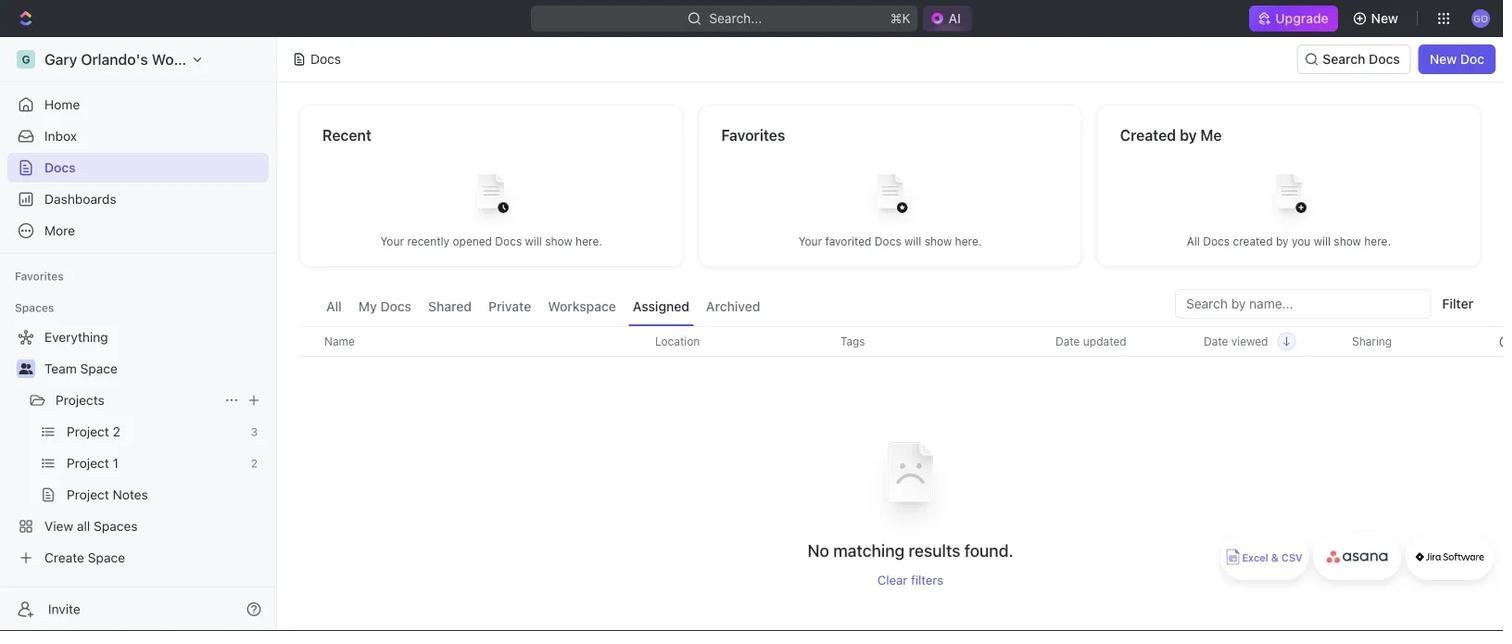 Task type: vqa. For each thing, say whether or not it's contained in the screenshot.
View
yes



Task type: describe. For each thing, give the bounding box(es) containing it.
matching
[[833, 540, 905, 560]]

gary
[[44, 51, 77, 68]]

all for all
[[326, 299, 342, 314]]

space for create space
[[88, 550, 125, 565]]

results
[[909, 540, 960, 560]]

recent
[[323, 127, 372, 144]]

project 2
[[67, 424, 120, 439]]

your recently opened docs will show here.
[[380, 235, 602, 248]]

recently
[[407, 235, 450, 248]]

more
[[44, 223, 75, 238]]

2 will from the left
[[905, 235, 922, 248]]

no matching results found. row
[[299, 417, 1503, 588]]

more button
[[7, 216, 269, 246]]

gary orlando's workspace, , element
[[17, 50, 35, 69]]

docs right favorited
[[875, 235, 901, 248]]

doc
[[1460, 51, 1485, 67]]

all
[[77, 519, 90, 534]]

2 here. from the left
[[955, 235, 982, 248]]

docs right opened
[[495, 235, 522, 248]]

created by me
[[1120, 127, 1222, 144]]

all for all docs created by you will show here.
[[1187, 235, 1200, 248]]

clear filters
[[878, 573, 944, 588]]

project for project 2
[[67, 424, 109, 439]]

me
[[1201, 127, 1222, 144]]

notes
[[113, 487, 148, 502]]

search docs
[[1323, 51, 1400, 67]]

no created by me docs image
[[1252, 160, 1326, 234]]

private button
[[484, 289, 536, 326]]

updated
[[1083, 335, 1127, 348]]

name
[[324, 335, 355, 348]]

clear filters button
[[878, 573, 944, 588]]

my docs
[[358, 299, 412, 314]]

assigned button
[[628, 289, 694, 326]]

go button
[[1466, 4, 1496, 33]]

create
[[44, 550, 84, 565]]

create space link
[[7, 543, 265, 573]]

csv
[[1282, 552, 1303, 564]]

project 1
[[67, 456, 119, 471]]

your favorited docs will show here.
[[799, 235, 982, 248]]

no matching results found.
[[808, 540, 1014, 560]]

opened
[[453, 235, 492, 248]]

go
[[1474, 13, 1488, 23]]

space for team space
[[80, 361, 118, 376]]

tab list containing all
[[322, 289, 765, 326]]

found.
[[965, 540, 1014, 560]]

project 1 link
[[67, 449, 244, 478]]

projects
[[56, 392, 105, 408]]

you
[[1292, 235, 1311, 248]]

all docs created by you will show here.
[[1187, 235, 1391, 248]]

date viewed button
[[1193, 327, 1296, 356]]

workspace inside the sidebar navigation
[[152, 51, 229, 68]]

ai button
[[923, 6, 972, 32]]

favorited
[[825, 235, 872, 248]]

1 vertical spatial by
[[1276, 235, 1289, 248]]

tags
[[841, 335, 865, 348]]

archived
[[706, 299, 760, 314]]

no favorited docs image
[[853, 160, 927, 234]]

everything link
[[7, 323, 265, 352]]

clear
[[878, 573, 908, 588]]

my docs button
[[354, 289, 416, 326]]

workspace inside button
[[548, 299, 616, 314]]

view all spaces
[[44, 519, 138, 534]]

inbox link
[[7, 121, 269, 151]]

create space
[[44, 550, 125, 565]]

new for new doc
[[1430, 51, 1457, 67]]

no matching results found. table
[[299, 326, 1503, 588]]

viewed
[[1232, 335, 1268, 348]]

assigned
[[633, 299, 689, 314]]

1 vertical spatial 2
[[251, 457, 258, 470]]

new doc
[[1430, 51, 1485, 67]]

0 horizontal spatial by
[[1180, 127, 1197, 144]]

new for new
[[1371, 11, 1399, 26]]

date for date updated
[[1056, 335, 1080, 348]]

2 show from the left
[[925, 235, 952, 248]]

view all spaces link
[[7, 512, 265, 541]]

user group image
[[19, 363, 33, 374]]

date for date viewed
[[1204, 335, 1228, 348]]

location
[[655, 335, 700, 348]]

1
[[113, 456, 119, 471]]

filter
[[1442, 296, 1474, 311]]

docs inside "button"
[[380, 299, 412, 314]]

docs left "created" at the right top of page
[[1203, 235, 1230, 248]]

project notes link
[[67, 480, 265, 510]]

1 show from the left
[[545, 235, 573, 248]]

home
[[44, 97, 80, 112]]

1 vertical spatial spaces
[[94, 519, 138, 534]]



Task type: locate. For each thing, give the bounding box(es) containing it.
dashboards link
[[7, 184, 269, 214]]

new left doc
[[1430, 51, 1457, 67]]

0 vertical spatial 2
[[113, 424, 120, 439]]

your for favorites
[[799, 235, 822, 248]]

space
[[80, 361, 118, 376], [88, 550, 125, 565]]

1 horizontal spatial here.
[[955, 235, 982, 248]]

1 your from the left
[[380, 235, 404, 248]]

no
[[808, 540, 829, 560]]

0 horizontal spatial all
[[326, 299, 342, 314]]

by left 'you'
[[1276, 235, 1289, 248]]

2 project from the top
[[67, 456, 109, 471]]

no data image
[[855, 417, 966, 539]]

filter button
[[1435, 289, 1481, 319]]

docs link
[[7, 153, 269, 183]]

gary orlando's workspace
[[44, 51, 229, 68]]

date viewed
[[1204, 335, 1268, 348]]

team space link
[[44, 354, 265, 384]]

shared
[[428, 299, 472, 314]]

your
[[380, 235, 404, 248], [799, 235, 822, 248]]

docs down inbox
[[44, 160, 76, 175]]

0 horizontal spatial date
[[1056, 335, 1080, 348]]

sidebar navigation
[[0, 37, 281, 631]]

upgrade
[[1276, 11, 1329, 26]]

2 date from the left
[[1204, 335, 1228, 348]]

1 vertical spatial all
[[326, 299, 342, 314]]

docs inside button
[[1369, 51, 1400, 67]]

will down no favorited docs 'image'
[[905, 235, 922, 248]]

show right 'you'
[[1334, 235, 1361, 248]]

0 vertical spatial workspace
[[152, 51, 229, 68]]

0 horizontal spatial your
[[380, 235, 404, 248]]

1 horizontal spatial workspace
[[548, 299, 616, 314]]

0 horizontal spatial new
[[1371, 11, 1399, 26]]

0 vertical spatial space
[[80, 361, 118, 376]]

3
[[251, 425, 258, 438]]

2 up 1 at the left of page
[[113, 424, 120, 439]]

team space
[[44, 361, 118, 376]]

0 horizontal spatial spaces
[[15, 301, 54, 314]]

sharing
[[1352, 335, 1392, 348]]

inbox
[[44, 128, 77, 144]]

your left favorited
[[799, 235, 822, 248]]

2 your from the left
[[799, 235, 822, 248]]

shared button
[[424, 289, 476, 326]]

space up 'projects' on the left
[[80, 361, 118, 376]]

2 horizontal spatial will
[[1314, 235, 1331, 248]]

date left updated
[[1056, 335, 1080, 348]]

all inside button
[[326, 299, 342, 314]]

workspace right private
[[548, 299, 616, 314]]

3 here. from the left
[[1364, 235, 1391, 248]]

1 horizontal spatial new
[[1430, 51, 1457, 67]]

home link
[[7, 90, 269, 120]]

row containing name
[[299, 326, 1503, 357]]

0 horizontal spatial favorites
[[15, 270, 64, 283]]

private
[[488, 299, 531, 314]]

0 horizontal spatial 2
[[113, 424, 120, 439]]

all left my
[[326, 299, 342, 314]]

2 down the "3"
[[251, 457, 258, 470]]

3 will from the left
[[1314, 235, 1331, 248]]

view
[[44, 519, 73, 534]]

docs up recent
[[310, 51, 341, 67]]

by left the me
[[1180, 127, 1197, 144]]

0 vertical spatial favorites
[[721, 127, 785, 144]]

2
[[113, 424, 120, 439], [251, 457, 258, 470]]

dashboards
[[44, 191, 116, 207]]

1 date from the left
[[1056, 335, 1080, 348]]

new inside button
[[1430, 51, 1457, 67]]

space inside team space 'link'
[[80, 361, 118, 376]]

show up workspace button
[[545, 235, 573, 248]]

project up view all spaces
[[67, 487, 109, 502]]

search...
[[709, 11, 762, 26]]

space down view all spaces
[[88, 550, 125, 565]]

docs inside the sidebar navigation
[[44, 160, 76, 175]]

3 show from the left
[[1334, 235, 1361, 248]]

team
[[44, 361, 77, 376]]

no recent docs image
[[454, 160, 528, 234]]

spaces
[[15, 301, 54, 314], [94, 519, 138, 534]]

project left 1 at the left of page
[[67, 456, 109, 471]]

row
[[299, 326, 1503, 357]]

created
[[1233, 235, 1273, 248]]

date updated
[[1056, 335, 1127, 348]]

all left "created" at the right top of page
[[1187, 235, 1200, 248]]

1 vertical spatial new
[[1430, 51, 1457, 67]]

0 vertical spatial spaces
[[15, 301, 54, 314]]

2 horizontal spatial here.
[[1364, 235, 1391, 248]]

your left recently
[[380, 235, 404, 248]]

new inside button
[[1371, 11, 1399, 26]]

1 horizontal spatial spaces
[[94, 519, 138, 534]]

date updated button
[[1044, 327, 1138, 356]]

show down no favorited docs 'image'
[[925, 235, 952, 248]]

date left viewed
[[1204, 335, 1228, 348]]

1 horizontal spatial 2
[[251, 457, 258, 470]]

excel & csv
[[1242, 552, 1303, 564]]

0 horizontal spatial show
[[545, 235, 573, 248]]

workspace up home link
[[152, 51, 229, 68]]

filters
[[911, 573, 944, 588]]

1 horizontal spatial favorites
[[721, 127, 785, 144]]

orlando's
[[81, 51, 148, 68]]

⌘k
[[890, 11, 911, 26]]

all button
[[322, 289, 346, 326]]

2 vertical spatial project
[[67, 487, 109, 502]]

1 horizontal spatial by
[[1276, 235, 1289, 248]]

0 horizontal spatial workspace
[[152, 51, 229, 68]]

your for recent
[[380, 235, 404, 248]]

tree containing everything
[[7, 323, 269, 573]]

1 horizontal spatial your
[[799, 235, 822, 248]]

0 horizontal spatial here.
[[576, 235, 602, 248]]

1 horizontal spatial date
[[1204, 335, 1228, 348]]

ai
[[949, 11, 961, 26]]

favorites button
[[7, 265, 71, 287]]

0 vertical spatial all
[[1187, 235, 1200, 248]]

spaces down favorites button
[[15, 301, 54, 314]]

show
[[545, 235, 573, 248], [925, 235, 952, 248], [1334, 235, 1361, 248]]

project 2 link
[[67, 417, 243, 447]]

1 vertical spatial space
[[88, 550, 125, 565]]

new button
[[1345, 4, 1410, 33]]

new
[[1371, 11, 1399, 26], [1430, 51, 1457, 67]]

by
[[1180, 127, 1197, 144], [1276, 235, 1289, 248]]

project notes
[[67, 487, 148, 502]]

project up the project 1
[[67, 424, 109, 439]]

3 project from the top
[[67, 487, 109, 502]]

1 vertical spatial favorites
[[15, 270, 64, 283]]

filter button
[[1435, 289, 1481, 319]]

search
[[1323, 51, 1366, 67]]

date inside button
[[1204, 335, 1228, 348]]

project for project 1
[[67, 456, 109, 471]]

search docs button
[[1297, 44, 1411, 74]]

invite
[[48, 601, 80, 617]]

1 horizontal spatial will
[[905, 235, 922, 248]]

docs right my
[[380, 299, 412, 314]]

new doc button
[[1419, 44, 1496, 74]]

0 vertical spatial project
[[67, 424, 109, 439]]

1 project from the top
[[67, 424, 109, 439]]

everything
[[44, 329, 108, 345]]

0 vertical spatial by
[[1180, 127, 1197, 144]]

1 vertical spatial project
[[67, 456, 109, 471]]

will right 'you'
[[1314, 235, 1331, 248]]

upgrade link
[[1250, 6, 1338, 32]]

2 horizontal spatial show
[[1334, 235, 1361, 248]]

0 horizontal spatial will
[[525, 235, 542, 248]]

1 horizontal spatial all
[[1187, 235, 1200, 248]]

&
[[1271, 552, 1279, 564]]

created
[[1120, 127, 1176, 144]]

will right opened
[[525, 235, 542, 248]]

here.
[[576, 235, 602, 248], [955, 235, 982, 248], [1364, 235, 1391, 248]]

1 will from the left
[[525, 235, 542, 248]]

1 vertical spatial workspace
[[548, 299, 616, 314]]

favorites inside favorites button
[[15, 270, 64, 283]]

1 here. from the left
[[576, 235, 602, 248]]

excel
[[1242, 552, 1268, 564]]

0 vertical spatial new
[[1371, 11, 1399, 26]]

tree
[[7, 323, 269, 573]]

project for project notes
[[67, 487, 109, 502]]

workspace button
[[543, 289, 621, 326]]

will
[[525, 235, 542, 248], [905, 235, 922, 248], [1314, 235, 1331, 248]]

date inside button
[[1056, 335, 1080, 348]]

docs
[[310, 51, 341, 67], [1369, 51, 1400, 67], [44, 160, 76, 175], [495, 235, 522, 248], [875, 235, 901, 248], [1203, 235, 1230, 248], [380, 299, 412, 314]]

excel & csv link
[[1221, 534, 1309, 580]]

1 horizontal spatial show
[[925, 235, 952, 248]]

docs right search
[[1369, 51, 1400, 67]]

spaces right all
[[94, 519, 138, 534]]

tree inside the sidebar navigation
[[7, 323, 269, 573]]

new up the search docs
[[1371, 11, 1399, 26]]

Search by name... text field
[[1186, 290, 1420, 318]]

tab list
[[322, 289, 765, 326]]

space inside create space link
[[88, 550, 125, 565]]

all
[[1187, 235, 1200, 248], [326, 299, 342, 314]]

g
[[22, 53, 30, 66]]

archived button
[[701, 289, 765, 326]]

projects link
[[56, 386, 217, 415]]



